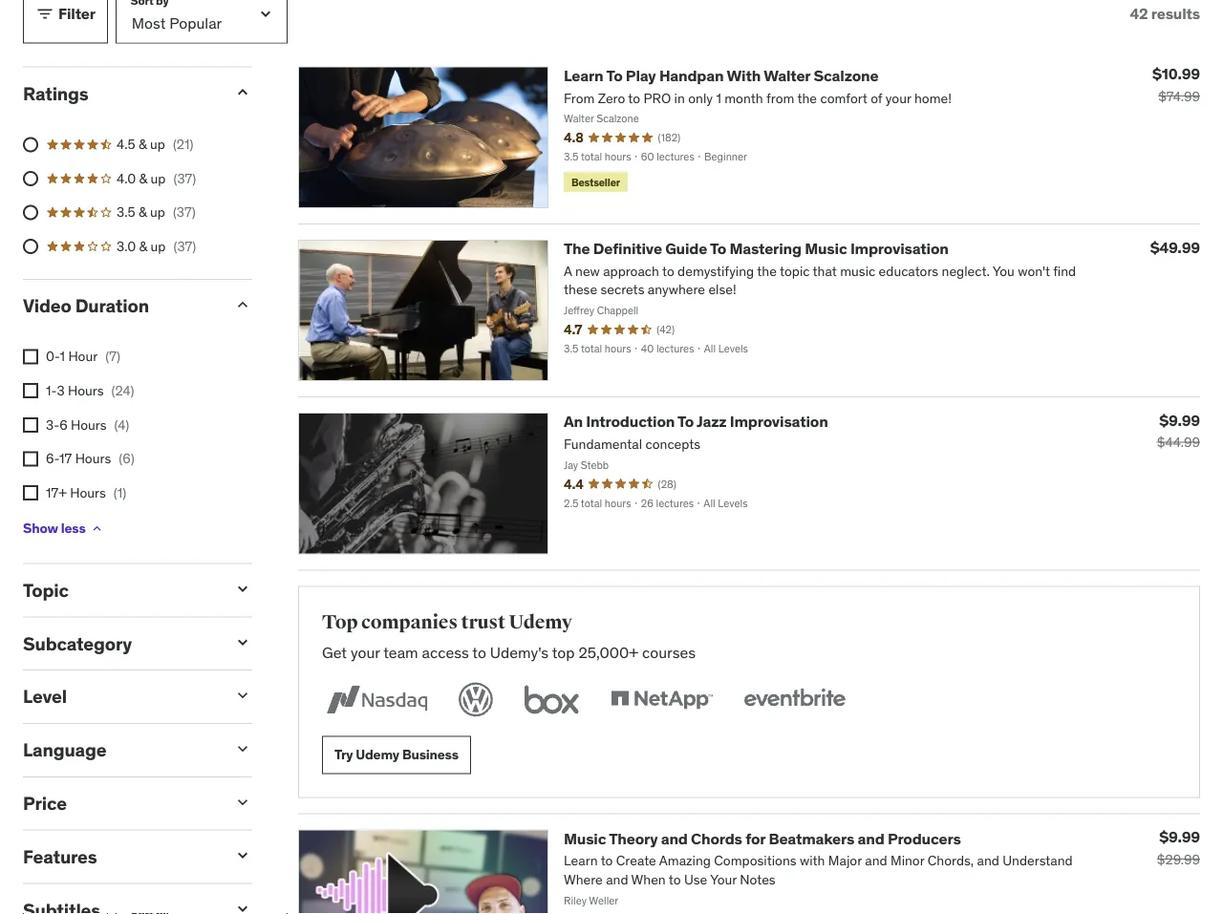 Task type: describe. For each thing, give the bounding box(es) containing it.
$74.99
[[1158, 88, 1200, 105]]

courses
[[642, 643, 696, 662]]

xsmall image inside show less button
[[89, 521, 105, 537]]

1-
[[46, 382, 57, 399]]

(1)
[[114, 484, 126, 501]]

4.0
[[117, 170, 136, 187]]

learn
[[564, 66, 603, 85]]

learn to play handpan with walter scalzone link
[[564, 66, 878, 85]]

beatmakers
[[769, 829, 854, 848]]

hour
[[68, 348, 98, 365]]

$9.99 $44.99
[[1157, 411, 1200, 451]]

42 results
[[1130, 4, 1200, 23]]

get
[[322, 643, 347, 662]]

for
[[745, 829, 765, 848]]

hours for 1-3 hours
[[68, 382, 104, 399]]

small image for level
[[233, 686, 252, 705]]

level button
[[23, 685, 218, 708]]

small image inside filter button
[[35, 4, 54, 24]]

42
[[1130, 4, 1148, 23]]

1 horizontal spatial improvisation
[[850, 239, 949, 258]]

6-17 hours (6)
[[46, 450, 134, 467]]

6-
[[46, 450, 59, 467]]

(37) for 3.5 & up (37)
[[173, 204, 196, 221]]

$9.99 $29.99
[[1157, 827, 1200, 868]]

your
[[351, 643, 380, 662]]

with
[[727, 66, 761, 85]]

$10.99
[[1152, 64, 1200, 84]]

up for 4.5 & up
[[150, 136, 165, 153]]

eventbrite image
[[740, 679, 849, 721]]

level
[[23, 685, 67, 708]]

3
[[57, 382, 65, 399]]

access
[[422, 643, 469, 662]]

up for 3.0 & up
[[151, 238, 166, 255]]

guide
[[665, 239, 707, 258]]

filter button
[[23, 0, 108, 44]]

features
[[23, 845, 97, 868]]

hours for 6-17 hours
[[75, 450, 111, 467]]

0 horizontal spatial improvisation
[[730, 412, 828, 432]]

1
[[60, 348, 65, 365]]

music theory and chords for beatmakers and producers link
[[564, 829, 961, 848]]

$9.99 for music theory and chords for beatmakers and producers
[[1159, 827, 1200, 847]]

1-3 hours (24)
[[46, 382, 134, 399]]

small image for features
[[233, 846, 252, 865]]

topic
[[23, 579, 69, 602]]

hours for 3-6 hours
[[71, 416, 107, 433]]

mastering
[[730, 239, 802, 258]]

udemy inside top companies trust udemy get your team access to udemy's top 25,000+ courses
[[509, 610, 572, 634]]

to
[[472, 643, 486, 662]]

2 and from the left
[[858, 829, 884, 848]]

17+
[[46, 484, 67, 501]]

xsmall image for 0-
[[23, 349, 38, 365]]

try udemy business link
[[322, 736, 471, 774]]

filter
[[58, 4, 95, 23]]

the
[[564, 239, 590, 258]]

small image for ratings
[[233, 83, 252, 102]]

language
[[23, 739, 106, 762]]

top
[[552, 643, 575, 662]]

subcategory
[[23, 632, 132, 655]]

(6)
[[119, 450, 134, 467]]

xsmall image for 1-
[[23, 383, 38, 399]]

2 vertical spatial to
[[678, 412, 694, 432]]

ratings
[[23, 82, 88, 105]]

chords
[[691, 829, 742, 848]]

theory
[[609, 829, 658, 848]]

definitive
[[593, 239, 662, 258]]

& for 3.0
[[139, 238, 147, 255]]

show less button
[[23, 510, 105, 548]]

an introduction to jazz improvisation
[[564, 412, 828, 432]]

42 results status
[[1130, 4, 1200, 23]]

4.5
[[117, 136, 135, 153]]

small image for price
[[233, 793, 252, 812]]

0 vertical spatial music
[[805, 239, 847, 258]]

features button
[[23, 845, 218, 868]]

up for 3.5 & up
[[150, 204, 165, 221]]

$9.99 for an introduction to jazz improvisation
[[1159, 411, 1200, 430]]

4.0 & up (37)
[[117, 170, 196, 187]]

show less
[[23, 520, 86, 537]]

subcategory button
[[23, 632, 218, 655]]

small image for language
[[233, 740, 252, 759]]

$29.99
[[1157, 851, 1200, 868]]

3-
[[46, 416, 59, 433]]

small image for topic
[[233, 580, 252, 599]]

small image for video duration
[[233, 295, 252, 314]]



Task type: locate. For each thing, give the bounding box(es) containing it.
(7)
[[105, 348, 120, 365]]

1 $9.99 from the top
[[1159, 411, 1200, 430]]

(37)
[[173, 170, 196, 187], [173, 204, 196, 221], [173, 238, 196, 255]]

xsmall image for 17+
[[23, 485, 38, 501]]

price
[[23, 792, 67, 815]]

small image
[[35, 4, 54, 24], [233, 83, 252, 102], [233, 295, 252, 314], [233, 633, 252, 652], [233, 686, 252, 705], [233, 740, 252, 759], [233, 846, 252, 865]]

0 horizontal spatial and
[[661, 829, 688, 848]]

to left play
[[606, 66, 623, 85]]

hours right 17+
[[70, 484, 106, 501]]

0 vertical spatial small image
[[233, 580, 252, 599]]

(37) down 4.0 & up (37)
[[173, 204, 196, 221]]

$9.99 inside $9.99 $44.99
[[1159, 411, 1200, 430]]

duration
[[75, 294, 149, 317]]

0 horizontal spatial music
[[564, 829, 606, 848]]

& right 4.5 at the top
[[139, 136, 147, 153]]

$9.99 up $44.99
[[1159, 411, 1200, 430]]

try udemy business
[[334, 746, 459, 764]]

2 vertical spatial (37)
[[173, 238, 196, 255]]

udemy's
[[490, 643, 549, 662]]

and left producers
[[858, 829, 884, 848]]

nasdaq image
[[322, 679, 432, 721]]

(37) down 3.5 & up (37)
[[173, 238, 196, 255]]

1 vertical spatial music
[[564, 829, 606, 848]]

0 vertical spatial $9.99
[[1159, 411, 1200, 430]]

volkswagen image
[[455, 679, 497, 721]]

show
[[23, 520, 58, 537]]

music
[[805, 239, 847, 258], [564, 829, 606, 848]]

hours
[[68, 382, 104, 399], [71, 416, 107, 433], [75, 450, 111, 467], [70, 484, 106, 501]]

4.5 & up (21)
[[117, 136, 193, 153]]

hours right the "6"
[[71, 416, 107, 433]]

1 and from the left
[[661, 829, 688, 848]]

introduction
[[586, 412, 675, 432]]

1 horizontal spatial udemy
[[509, 610, 572, 634]]

price button
[[23, 792, 218, 815]]

$10.99 $74.99
[[1152, 64, 1200, 105]]

1 small image from the top
[[233, 580, 252, 599]]

netapp image
[[607, 679, 717, 721]]

music theory and chords for beatmakers and producers
[[564, 829, 961, 848]]

3.0 & up (37)
[[117, 238, 196, 255]]

up for 4.0 & up
[[151, 170, 166, 187]]

music left theory
[[564, 829, 606, 848]]

team
[[383, 643, 418, 662]]

3.5
[[117, 204, 135, 221]]

up
[[150, 136, 165, 153], [151, 170, 166, 187], [150, 204, 165, 221], [151, 238, 166, 255]]

trust
[[461, 610, 505, 634]]

2 up from the top
[[151, 170, 166, 187]]

2 small image from the top
[[233, 793, 252, 812]]

(37) for 3.0 & up (37)
[[173, 238, 196, 255]]

1 & from the top
[[139, 136, 147, 153]]

the definitive guide to mastering music improvisation
[[564, 239, 949, 258]]

(37) down (21)
[[173, 170, 196, 187]]

1 vertical spatial xsmall image
[[23, 485, 38, 501]]

to left jazz
[[678, 412, 694, 432]]

1 xsmall image from the top
[[23, 349, 38, 365]]

music right mastering
[[805, 239, 847, 258]]

0 vertical spatial (37)
[[173, 170, 196, 187]]

xsmall image left 1-
[[23, 383, 38, 399]]

topic button
[[23, 579, 218, 602]]

0 vertical spatial improvisation
[[850, 239, 949, 258]]

udemy
[[509, 610, 572, 634], [356, 746, 399, 764]]

$9.99 inside $9.99 $29.99
[[1159, 827, 1200, 847]]

0 horizontal spatial udemy
[[356, 746, 399, 764]]

video duration
[[23, 294, 149, 317]]

3.5 & up (37)
[[117, 204, 196, 221]]

up left (21)
[[150, 136, 165, 153]]

& for 4.0
[[139, 170, 147, 187]]

0 horizontal spatial to
[[606, 66, 623, 85]]

1 vertical spatial udemy
[[356, 746, 399, 764]]

xsmall image for 3-
[[23, 417, 38, 433]]

business
[[402, 746, 459, 764]]

&
[[139, 136, 147, 153], [139, 170, 147, 187], [139, 204, 147, 221], [139, 238, 147, 255]]

3.0
[[117, 238, 136, 255]]

xsmall image right 'less'
[[89, 521, 105, 537]]

$44.99
[[1157, 434, 1200, 451]]

xsmall image left 3-
[[23, 417, 38, 433]]

0-
[[46, 348, 60, 365]]

1 horizontal spatial to
[[678, 412, 694, 432]]

4 & from the top
[[139, 238, 147, 255]]

play
[[626, 66, 656, 85]]

an introduction to jazz improvisation link
[[564, 412, 828, 432]]

3 small image from the top
[[233, 900, 252, 914]]

walter
[[764, 66, 810, 85]]

1 horizontal spatial music
[[805, 239, 847, 258]]

2 $9.99 from the top
[[1159, 827, 1200, 847]]

0 vertical spatial to
[[606, 66, 623, 85]]

4 up from the top
[[151, 238, 166, 255]]

to right guide
[[710, 239, 726, 258]]

learn to play handpan with walter scalzone
[[564, 66, 878, 85]]

$49.99
[[1150, 237, 1200, 257]]

hours right 3 at left
[[68, 382, 104, 399]]

2 & from the top
[[139, 170, 147, 187]]

25,000+
[[578, 643, 638, 662]]

top
[[322, 610, 358, 634]]

3-6 hours (4)
[[46, 416, 129, 433]]

and right theory
[[661, 829, 688, 848]]

& for 4.5
[[139, 136, 147, 153]]

producers
[[888, 829, 961, 848]]

2 xsmall image from the top
[[23, 485, 38, 501]]

companies
[[361, 610, 458, 634]]

box image
[[520, 679, 584, 721]]

udemy right try on the left of the page
[[356, 746, 399, 764]]

xsmall image left 0-
[[23, 349, 38, 365]]

1 vertical spatial to
[[710, 239, 726, 258]]

up right 3.5
[[150, 204, 165, 221]]

scalzone
[[814, 66, 878, 85]]

udemy up 'udemy's'
[[509, 610, 572, 634]]

3 & from the top
[[139, 204, 147, 221]]

and
[[661, 829, 688, 848], [858, 829, 884, 848]]

xsmall image left 17+
[[23, 485, 38, 501]]

ratings button
[[23, 82, 218, 105]]

small image for subcategory
[[233, 633, 252, 652]]

1 horizontal spatial and
[[858, 829, 884, 848]]

& right 3.5
[[139, 204, 147, 221]]

up right 3.0 at the top left of page
[[151, 238, 166, 255]]

& right 4.0
[[139, 170, 147, 187]]

to
[[606, 66, 623, 85], [710, 239, 726, 258], [678, 412, 694, 432]]

17
[[59, 450, 72, 467]]

0 vertical spatial xsmall image
[[23, 349, 38, 365]]

results
[[1151, 4, 1200, 23]]

3 up from the top
[[150, 204, 165, 221]]

2 horizontal spatial to
[[710, 239, 726, 258]]

(4)
[[114, 416, 129, 433]]

2 vertical spatial small image
[[233, 900, 252, 914]]

(21)
[[173, 136, 193, 153]]

video
[[23, 294, 71, 317]]

hours right 17
[[75, 450, 111, 467]]

1 up from the top
[[150, 136, 165, 153]]

1 vertical spatial (37)
[[173, 204, 196, 221]]

xsmall image
[[23, 349, 38, 365], [23, 485, 38, 501]]

& for 3.5
[[139, 204, 147, 221]]

less
[[61, 520, 86, 537]]

0 vertical spatial udemy
[[509, 610, 572, 634]]

& right 3.0 at the top left of page
[[139, 238, 147, 255]]

$9.99 up $29.99
[[1159, 827, 1200, 847]]

xsmall image
[[23, 383, 38, 399], [23, 417, 38, 433], [23, 451, 38, 467], [89, 521, 105, 537]]

xsmall image for 6-
[[23, 451, 38, 467]]

$9.99
[[1159, 411, 1200, 430], [1159, 827, 1200, 847]]

1 vertical spatial improvisation
[[730, 412, 828, 432]]

jazz
[[697, 412, 727, 432]]

17+ hours (1)
[[46, 484, 126, 501]]

the definitive guide to mastering music improvisation link
[[564, 239, 949, 258]]

top companies trust udemy get your team access to udemy's top 25,000+ courses
[[322, 610, 696, 662]]

1 vertical spatial $9.99
[[1159, 827, 1200, 847]]

small image
[[233, 580, 252, 599], [233, 793, 252, 812], [233, 900, 252, 914]]

handpan
[[659, 66, 724, 85]]

an
[[564, 412, 583, 432]]

0-1 hour (7)
[[46, 348, 120, 365]]

video duration button
[[23, 294, 218, 317]]

(37) for 4.0 & up (37)
[[173, 170, 196, 187]]

(24)
[[111, 382, 134, 399]]

6
[[59, 416, 68, 433]]

1 vertical spatial small image
[[233, 793, 252, 812]]

language button
[[23, 739, 218, 762]]

try
[[334, 746, 353, 764]]

xsmall image left 6-
[[23, 451, 38, 467]]

up right 4.0
[[151, 170, 166, 187]]



Task type: vqa. For each thing, say whether or not it's contained in the screenshot.
"Improvisation"
yes



